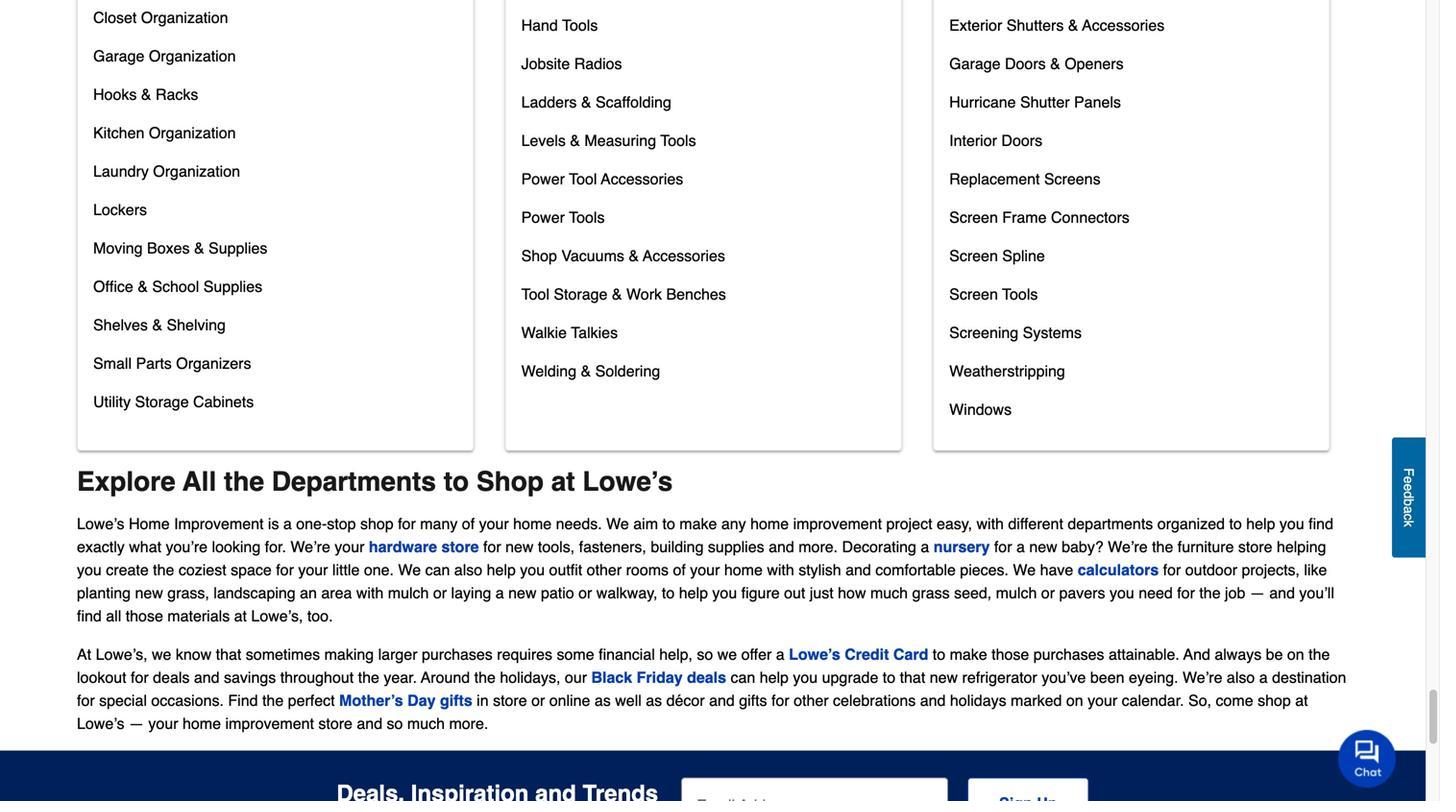 Task type: describe. For each thing, give the bounding box(es) containing it.
the up in at the left bottom of the page
[[474, 669, 496, 686]]

2 as from the left
[[646, 692, 662, 709]]

shop vacuums & accessories
[[521, 247, 725, 265]]

for up pieces.
[[994, 538, 1012, 556]]

lowe's inside in store or online as well as décor and gifts for other celebrations and holidays marked on your calendar. so, come shop at lowe's — your home improvement store and so much more.
[[77, 715, 124, 733]]

2 deals from the left
[[687, 669, 726, 686]]

to inside for outdoor projects, like planting new grass, landscaping an area with mulch or laying a new patio or walkway, to help you figure out just how much grass seed, mulch or pavers you need for the job — and you'll find all those materials at lowe's, too.
[[662, 584, 675, 602]]

organizers
[[176, 354, 251, 372]]

organization for closet organization
[[141, 9, 228, 26]]

patio
[[541, 584, 574, 602]]

2 e from the top
[[1401, 484, 1417, 491]]

organization for garage organization
[[149, 47, 236, 65]]

1 e from the top
[[1401, 476, 1417, 484]]

store down 'many'
[[441, 538, 479, 556]]

a inside 'for a new baby? we're the furniture store helping you create the coziest space for your little one. we can also help you outfit other rooms of your home with stylish and comfortable pieces. we have'
[[1016, 538, 1025, 556]]

what
[[129, 538, 161, 556]]

outdoor
[[1185, 561, 1238, 579]]

the up destination
[[1309, 646, 1330, 663]]

and inside for outdoor projects, like planting new grass, landscaping an area with mulch or laying a new patio or walkway, to help you figure out just how much grass seed, mulch or pavers you need for the job — and you'll find all those materials at lowe's, too.
[[1269, 584, 1295, 602]]

& inside 'link'
[[629, 247, 639, 265]]

one-
[[296, 515, 327, 533]]

to right aim
[[662, 515, 675, 533]]

shelves
[[93, 316, 148, 334]]

storage for tool
[[554, 285, 608, 303]]

gifts inside in store or online as well as décor and gifts for other celebrations and holidays marked on your calendar. so, come shop at lowe's — your home improvement store and so much more.
[[739, 692, 767, 709]]

landscaping
[[214, 584, 296, 602]]

credit
[[845, 646, 889, 663]]

the up mother's
[[358, 669, 379, 686]]

laundry organization link
[[93, 158, 240, 196]]

openers
[[1065, 55, 1124, 72]]

planting
[[77, 584, 131, 602]]

around
[[421, 669, 470, 686]]

f
[[1401, 468, 1417, 476]]

also inside 'for a new baby? we're the furniture store helping you create the coziest space for your little one. we can also help you outfit other rooms of your home with stylish and comfortable pieces. we have'
[[454, 561, 482, 579]]

tools for hand tools
[[562, 16, 598, 34]]

come
[[1216, 692, 1253, 709]]

you're
[[166, 538, 208, 556]]

hand
[[521, 16, 558, 34]]

outfit
[[549, 561, 582, 579]]

screen for screen frame connectors
[[949, 208, 998, 226]]

occasions.
[[151, 692, 224, 709]]

& right office
[[138, 278, 148, 295]]

new left tools,
[[505, 538, 534, 556]]

interior doors
[[949, 132, 1043, 149]]

store down perfect
[[318, 715, 353, 733]]

can inside can help you upgrade to that new refrigerator you've been eyeing. we're also a destination for special occasions. find the perfect
[[731, 669, 755, 686]]

weatherstripping
[[949, 362, 1065, 380]]

many
[[420, 515, 458, 533]]

windows
[[949, 401, 1012, 418]]

job
[[1225, 584, 1246, 602]]

the inside can help you upgrade to that new refrigerator you've been eyeing. we're also a destination for special occasions. find the perfect
[[262, 692, 284, 709]]

& right boxes
[[194, 239, 204, 257]]

k
[[1401, 520, 1417, 527]]

so,
[[1189, 692, 1212, 709]]

replacement screens
[[949, 170, 1101, 188]]

can help you upgrade to that new refrigerator you've been eyeing. we're also a destination for special occasions. find the perfect
[[77, 669, 1346, 709]]

2 mulch from the left
[[996, 584, 1037, 602]]

screen frame connectors link
[[949, 204, 1130, 243]]

for right need
[[1177, 584, 1195, 602]]

2 we from the left
[[717, 646, 737, 663]]

your up an
[[298, 561, 328, 579]]

new down create
[[135, 584, 163, 602]]

at
[[77, 646, 91, 663]]

kitchen organization
[[93, 124, 236, 142]]

décor
[[666, 692, 705, 709]]

organized
[[1157, 515, 1225, 533]]

benches
[[666, 285, 726, 303]]

can inside 'for a new baby? we're the furniture store helping you create the coziest space for your little one. we can also help you outfit other rooms of your home with stylish and comfortable pieces. we have'
[[425, 561, 450, 579]]

hooks & racks link
[[93, 81, 198, 120]]

moving
[[93, 239, 143, 257]]

storage for utility
[[135, 393, 189, 411]]

to up furniture
[[1229, 515, 1242, 533]]

tools for power tools
[[569, 208, 605, 226]]

have
[[1040, 561, 1073, 579]]

and down mother's
[[357, 715, 382, 733]]

1 vertical spatial accessories
[[601, 170, 683, 188]]

interior doors link
[[949, 127, 1043, 166]]

tools right measuring
[[660, 132, 696, 149]]

friday
[[637, 669, 683, 686]]

shop inside lowe's home improvement is a one-stop shop for many of your home needs. we aim to make any home improvement project easy, with different departments organized to help you find exactly what you're looking for. we're your
[[360, 515, 394, 533]]

and right supplies
[[769, 538, 794, 556]]

garage doors & openers link
[[949, 50, 1124, 89]]

systems
[[1023, 324, 1082, 341]]

tools for screen tools
[[1002, 285, 1038, 303]]

hardware store link
[[369, 538, 479, 556]]

to make those purchases attainable. and always be on the lookout for deals and savings throughout the year. around the holidays, our
[[77, 646, 1330, 686]]

utility storage cabinets link
[[93, 389, 254, 427]]

doors for garage
[[1005, 55, 1046, 72]]

or right the patio
[[578, 584, 592, 602]]

create
[[106, 561, 149, 579]]

lowe's, inside for outdoor projects, like planting new grass, landscaping an area with mulch or laying a new patio or walkway, to help you figure out just how much grass seed, mulch or pavers you need for the job — and you'll find all those materials at lowe's, too.
[[251, 607, 303, 625]]

help inside for outdoor projects, like planting new grass, landscaping an area with mulch or laying a new patio or walkway, to help you figure out just how much grass seed, mulch or pavers you need for the job — and you'll find all those materials at lowe's, too.
[[679, 584, 708, 602]]

find
[[228, 692, 258, 709]]

laying
[[451, 584, 491, 602]]

those inside to make those purchases attainable. and always be on the lookout for deals and savings throughout the year. around the holidays, our
[[992, 646, 1029, 663]]

for up laying
[[483, 538, 501, 556]]

small parts organizers
[[93, 354, 251, 372]]

cabinets
[[193, 393, 254, 411]]

supplies
[[708, 538, 764, 556]]

you'll
[[1299, 584, 1334, 602]]

celebrations
[[833, 692, 916, 709]]

help inside 'for a new baby? we're the furniture store helping you create the coziest space for your little one. we can also help you outfit other rooms of your home with stylish and comfortable pieces. we have'
[[487, 561, 516, 579]]

improvement
[[174, 515, 264, 533]]

lowe's up aim
[[583, 466, 673, 497]]

accessories for vacuums
[[643, 247, 725, 265]]

store right in at the left bottom of the page
[[493, 692, 527, 709]]

a inside can help you upgrade to that new refrigerator you've been eyeing. we're also a destination for special occasions. find the perfect
[[1259, 669, 1268, 686]]

black friday deals
[[591, 669, 726, 686]]

you inside can help you upgrade to that new refrigerator you've been eyeing. we're also a destination for special occasions. find the perfect
[[793, 669, 818, 686]]

calculators link
[[1078, 561, 1159, 579]]

the right all
[[224, 466, 264, 497]]

closet
[[93, 9, 137, 26]]

you down tools,
[[520, 561, 545, 579]]

walkie
[[521, 324, 567, 341]]

for inside in store or online as well as décor and gifts for other celebrations and holidays marked on your calendar. so, come shop at lowe's — your home improvement store and so much more.
[[771, 692, 789, 709]]

stop
[[327, 515, 356, 533]]

screening systems link
[[949, 319, 1082, 358]]

doors for interior
[[1002, 132, 1043, 149]]

and inside to make those purchases attainable. and always be on the lookout for deals and savings throughout the year. around the holidays, our
[[194, 669, 220, 686]]

screen for screen spline
[[949, 247, 998, 265]]

for a new baby? we're the furniture store helping you create the coziest space for your little one. we can also help you outfit other rooms of your home with stylish and comfortable pieces. we have
[[77, 538, 1326, 579]]

office
[[93, 278, 133, 295]]

or down have
[[1041, 584, 1055, 602]]

at inside for outdoor projects, like planting new grass, landscaping an area with mulch or laying a new patio or walkway, to help you figure out just how much grass seed, mulch or pavers you need for the job — and you'll find all those materials at lowe's, too.
[[234, 607, 247, 625]]

holidays
[[950, 692, 1007, 709]]

or left laying
[[433, 584, 447, 602]]

your down hardware store for new tools, fasteners, building supplies and more. decorating a nursery
[[690, 561, 720, 579]]

screen tools link
[[949, 281, 1038, 319]]

lowe's inside lowe's home improvement is a one-stop shop for many of your home needs. we aim to make any home improvement project easy, with different departments organized to help you find exactly what you're looking for. we're your
[[77, 515, 124, 533]]

shop inside in store or online as well as décor and gifts for other celebrations and holidays marked on your calendar. so, come shop at lowe's — your home improvement store and so much more.
[[1258, 692, 1291, 709]]

home right 'any'
[[750, 515, 789, 533]]

jobsite
[[521, 55, 570, 72]]

1 gifts from the left
[[440, 692, 472, 709]]

be
[[1266, 646, 1283, 663]]

the inside for outdoor projects, like planting new grass, landscaping an area with mulch or laying a new patio or walkway, to help you figure out just how much grass seed, mulch or pavers you need for the job — and you'll find all those materials at lowe's, too.
[[1199, 584, 1221, 602]]

little
[[332, 561, 360, 579]]

power for power tools
[[521, 208, 565, 226]]

school
[[152, 278, 199, 295]]

the down "organized"
[[1152, 538, 1173, 556]]

interior
[[949, 132, 997, 149]]

mother's day gifts
[[339, 692, 472, 709]]

pavers
[[1059, 584, 1105, 602]]

1 we from the left
[[152, 646, 171, 663]]

different
[[1008, 515, 1063, 533]]

other inside 'for a new baby? we're the furniture store helping you create the coziest space for your little one. we can also help you outfit other rooms of your home with stylish and comfortable pieces. we have'
[[587, 561, 622, 579]]

projects,
[[1242, 561, 1300, 579]]

we're inside can help you upgrade to that new refrigerator you've been eyeing. we're also a destination for special occasions. find the perfect
[[1183, 669, 1223, 686]]

ladders
[[521, 93, 577, 111]]

garage for garage organization
[[93, 47, 144, 65]]

& right the shelves
[[152, 316, 162, 334]]

figure
[[741, 584, 780, 602]]

for up need
[[1163, 561, 1181, 579]]

day
[[408, 692, 436, 709]]

in store or online as well as décor and gifts for other celebrations and holidays marked on your calendar. so, come shop at lowe's — your home improvement store and so much more.
[[77, 692, 1308, 733]]

for inside can help you upgrade to that new refrigerator you've been eyeing. we're also a destination for special occasions. find the perfect
[[77, 692, 95, 709]]

& down jobsite radios link
[[581, 93, 591, 111]]

closet organization
[[93, 9, 228, 26]]

find inside lowe's home improvement is a one-stop shop for many of your home needs. we aim to make any home improvement project easy, with different departments organized to help you find exactly what you're looking for. we're your
[[1309, 515, 1334, 533]]

moving boxes & supplies
[[93, 239, 268, 257]]

marked
[[1011, 692, 1062, 709]]

we're inside 'for a new baby? we're the furniture store helping you create the coziest space for your little one. we can also help you outfit other rooms of your home with stylish and comfortable pieces. we have'
[[1108, 538, 1148, 556]]

frame
[[1002, 208, 1047, 226]]

to up 'many'
[[444, 466, 469, 497]]

know
[[176, 646, 212, 663]]

help inside lowe's home improvement is a one-stop shop for many of your home needs. we aim to make any home improvement project easy, with different departments organized to help you find exactly what you're looking for. we're your
[[1246, 515, 1275, 533]]

hurricane
[[949, 93, 1016, 111]]

lowe's up upgrade
[[789, 646, 840, 663]]



Task type: locate. For each thing, give the bounding box(es) containing it.
help down offer in the right bottom of the page
[[760, 669, 789, 686]]

at
[[551, 466, 575, 497], [234, 607, 247, 625], [1295, 692, 1308, 709]]

1 vertical spatial at
[[234, 607, 247, 625]]

with inside for outdoor projects, like planting new grass, landscaping an area with mulch or laying a new patio or walkway, to help you figure out just how much grass seed, mulch or pavers you need for the job — and you'll find all those materials at lowe's, too.
[[356, 584, 384, 602]]

a right offer in the right bottom of the page
[[776, 646, 785, 663]]

1 horizontal spatial can
[[731, 669, 755, 686]]

seed,
[[954, 584, 992, 602]]

0 horizontal spatial mulch
[[388, 584, 429, 602]]

& down exterior shutters & accessories link
[[1050, 55, 1060, 72]]

we up fasteners,
[[606, 515, 629, 533]]

0 horizontal spatial we
[[152, 646, 171, 663]]

with inside 'for a new baby? we're the furniture store helping you create the coziest space for your little one. we can also help you outfit other rooms of your home with stylish and comfortable pieces. we have'
[[767, 561, 794, 579]]

— inside for outdoor projects, like planting new grass, landscaping an area with mulch or laying a new patio or walkway, to help you figure out just how much grass seed, mulch or pavers you need for the job — and you'll find all those materials at lowe's, too.
[[1250, 584, 1265, 602]]

accessories
[[1082, 16, 1165, 34], [601, 170, 683, 188], [643, 247, 725, 265]]

comfortable
[[876, 561, 956, 579]]

0 horizontal spatial at
[[234, 607, 247, 625]]

0 horizontal spatial make
[[680, 515, 717, 533]]

0 vertical spatial can
[[425, 561, 450, 579]]

organization for kitchen organization
[[149, 124, 236, 142]]

chat invite button image
[[1338, 729, 1397, 788]]

0 horizontal spatial of
[[462, 515, 475, 533]]

0 vertical spatial of
[[462, 515, 475, 533]]

at down 'landscaping'
[[234, 607, 247, 625]]

1 horizontal spatial shop
[[1258, 692, 1291, 709]]

all
[[183, 466, 216, 497]]

2 horizontal spatial we're
[[1183, 669, 1223, 686]]

shelves & shelving
[[93, 316, 226, 334]]

screen spline
[[949, 247, 1045, 265]]

0 vertical spatial find
[[1309, 515, 1334, 533]]

accessories inside 'link'
[[643, 247, 725, 265]]

2 screen from the top
[[949, 247, 998, 265]]

find up "helping"
[[1309, 515, 1334, 533]]

0 vertical spatial tool
[[569, 170, 597, 188]]

2 purchases from the left
[[1034, 646, 1104, 663]]

0 vertical spatial so
[[697, 646, 713, 663]]

& right levels
[[570, 132, 580, 149]]

deals
[[153, 669, 190, 686], [687, 669, 726, 686]]

a inside for outdoor projects, like planting new grass, landscaping an area with mulch or laying a new patio or walkway, to help you figure out just how much grass seed, mulch or pavers you need for the job — and you'll find all those materials at lowe's, too.
[[496, 584, 504, 602]]

garage down "exterior"
[[949, 55, 1001, 72]]

the down what
[[153, 561, 174, 579]]

1 horizontal spatial we
[[606, 515, 629, 533]]

1 vertical spatial shop
[[1258, 692, 1291, 709]]

new left the patio
[[508, 584, 537, 602]]

easy,
[[937, 515, 972, 533]]

for.
[[265, 538, 286, 556]]

& left work
[[612, 285, 622, 303]]

0 vertical spatial also
[[454, 561, 482, 579]]

0 vertical spatial that
[[216, 646, 242, 663]]

1 horizontal spatial of
[[673, 561, 686, 579]]

also inside can help you upgrade to that new refrigerator you've been eyeing. we're also a destination for special occasions. find the perfect
[[1227, 669, 1255, 686]]

help
[[1246, 515, 1275, 533], [487, 561, 516, 579], [679, 584, 708, 602], [760, 669, 789, 686]]

0 vertical spatial storage
[[554, 285, 608, 303]]

lowe's up exactly
[[77, 515, 124, 533]]

office & school supplies
[[93, 278, 262, 295]]

walkie talkies
[[521, 324, 618, 341]]

supplies for moving boxes & supplies
[[209, 239, 268, 257]]

power for power tool accessories
[[521, 170, 565, 188]]

you up "helping"
[[1280, 515, 1304, 533]]

0 horizontal spatial tool
[[521, 285, 549, 303]]

explore
[[77, 466, 176, 497]]

hooks & racks
[[93, 85, 198, 103]]

doors down hurricane shutter panels link
[[1002, 132, 1043, 149]]

other inside in store or online as well as décor and gifts for other celebrations and holidays marked on your calendar. so, come shop at lowe's — your home improvement store and so much more.
[[794, 692, 829, 709]]

gifts down offer in the right bottom of the page
[[739, 692, 767, 709]]

tools
[[562, 16, 598, 34], [660, 132, 696, 149], [569, 208, 605, 226], [1002, 285, 1038, 303]]

0 vertical spatial much
[[870, 584, 908, 602]]

1 as from the left
[[595, 692, 611, 709]]

you down the 'calculators' link
[[1110, 584, 1134, 602]]

0 vertical spatial make
[[680, 515, 717, 533]]

garage
[[93, 47, 144, 65], [949, 55, 1001, 72]]

or inside in store or online as well as décor and gifts for other celebrations and holidays marked on your calendar. so, come shop at lowe's — your home improvement store and so much more.
[[531, 692, 545, 709]]

1 horizontal spatial other
[[794, 692, 829, 709]]

supplies for office & school supplies
[[203, 278, 262, 295]]

and right décor at the bottom left of the page
[[709, 692, 735, 709]]

as down black at the bottom left of page
[[595, 692, 611, 709]]

some
[[557, 646, 594, 663]]

other down upgrade
[[794, 692, 829, 709]]

1 vertical spatial screen
[[949, 247, 998, 265]]

purchases inside to make those purchases attainable. and always be on the lookout for deals and savings throughout the year. around the holidays, our
[[1034, 646, 1104, 663]]

your down occasions.
[[148, 715, 178, 733]]

perfect
[[288, 692, 335, 709]]

tool down levels & measuring tools link
[[569, 170, 597, 188]]

make up refrigerator
[[950, 646, 987, 663]]

1 vertical spatial those
[[992, 646, 1029, 663]]

calculators
[[1078, 561, 1159, 579]]

0 vertical spatial on
[[1287, 646, 1304, 663]]

1 vertical spatial on
[[1066, 692, 1083, 709]]

new inside 'for a new baby? we're the furniture store helping you create the coziest space for your little one. we can also help you outfit other rooms of your home with stylish and comfortable pieces. we have'
[[1029, 538, 1058, 556]]

0 horizontal spatial deals
[[153, 669, 190, 686]]

0 horizontal spatial gifts
[[440, 692, 472, 709]]

1 horizontal spatial we're
[[1108, 538, 1148, 556]]

and up how
[[846, 561, 871, 579]]

for down lookout
[[77, 692, 95, 709]]

— right job
[[1250, 584, 1265, 602]]

decorating
[[842, 538, 917, 556]]

exterior shutters & accessories link
[[949, 12, 1165, 50]]

shop up hardware
[[360, 515, 394, 533]]

or down holidays,
[[531, 692, 545, 709]]

lowe's, up lookout
[[96, 646, 148, 663]]

tool storage & work benches
[[521, 285, 726, 303]]

so right help,
[[697, 646, 713, 663]]

1 screen from the top
[[949, 208, 998, 226]]

0 horizontal spatial shop
[[360, 515, 394, 533]]

2 horizontal spatial at
[[1295, 692, 1308, 709]]

supplies inside the moving boxes & supplies link
[[209, 239, 268, 257]]

1 horizontal spatial storage
[[554, 285, 608, 303]]

1 vertical spatial storage
[[135, 393, 189, 411]]

1 horizontal spatial much
[[870, 584, 908, 602]]

1 horizontal spatial we
[[717, 646, 737, 663]]

you inside lowe's home improvement is a one-stop shop for many of your home needs. we aim to make any home improvement project easy, with different departments organized to help you find exactly what you're looking for. we're your
[[1280, 515, 1304, 533]]

tools down power tool accessories link
[[569, 208, 605, 226]]

building
[[651, 538, 704, 556]]

lowe's,
[[251, 607, 303, 625], [96, 646, 148, 663]]

0 vertical spatial those
[[126, 607, 163, 625]]

find
[[1309, 515, 1334, 533], [77, 607, 102, 625]]

Email Address email field
[[681, 778, 948, 801]]

help inside can help you upgrade to that new refrigerator you've been eyeing. we're also a destination for special occasions. find the perfect
[[760, 669, 789, 686]]

organization for laundry organization
[[153, 162, 240, 180]]

form
[[681, 778, 1089, 801]]

with inside lowe's home improvement is a one-stop shop for many of your home needs. we aim to make any home improvement project easy, with different departments organized to help you find exactly what you're looking for. we're your
[[977, 515, 1004, 533]]

jobsite radios link
[[521, 50, 622, 89]]

much down comfortable
[[870, 584, 908, 602]]

1 purchases from the left
[[422, 646, 493, 663]]

one.
[[364, 561, 394, 579]]

that
[[216, 646, 242, 663], [900, 669, 925, 686]]

supplies inside 'office & school supplies' link
[[203, 278, 262, 295]]

mulch down one.
[[388, 584, 429, 602]]

garage down 'closet'
[[93, 47, 144, 65]]

1 vertical spatial so
[[387, 715, 403, 733]]

we left know
[[152, 646, 171, 663]]

power tool accessories link
[[521, 166, 683, 204]]

1 power from the top
[[521, 170, 565, 188]]

on
[[1287, 646, 1304, 663], [1066, 692, 1083, 709]]

2 horizontal spatial with
[[977, 515, 1004, 533]]

jobsite radios
[[521, 55, 622, 72]]

the right find
[[262, 692, 284, 709]]

of inside lowe's home improvement is a one-stop shop for many of your home needs. we aim to make any home improvement project easy, with different departments organized to help you find exactly what you're looking for. we're your
[[462, 515, 475, 533]]

garage organization
[[93, 47, 236, 65]]

0 horizontal spatial with
[[356, 584, 384, 602]]

your down been
[[1088, 692, 1118, 709]]

accessories for shutters
[[1082, 16, 1165, 34]]

talkies
[[571, 324, 618, 341]]

improvement down find
[[225, 715, 314, 733]]

0 horizontal spatial on
[[1066, 692, 1083, 709]]

make inside lowe's home improvement is a one-stop shop for many of your home needs. we aim to make any home improvement project easy, with different departments organized to help you find exactly what you're looking for. we're your
[[680, 515, 717, 533]]

& down walkie talkies link
[[581, 362, 591, 380]]

much inside in store or online as well as décor and gifts for other celebrations and holidays marked on your calendar. so, come shop at lowe's — your home improvement store and so much more.
[[407, 715, 445, 733]]

we left have
[[1013, 561, 1036, 579]]

make up hardware store for new tools, fasteners, building supplies and more. decorating a nursery
[[680, 515, 717, 533]]

2 power from the top
[[521, 208, 565, 226]]

utility
[[93, 393, 131, 411]]

f e e d b a c k
[[1401, 468, 1417, 527]]

project
[[886, 515, 932, 533]]

store inside 'for a new baby? we're the furniture store helping you create the coziest space for your little one. we can also help you outfit other rooms of your home with stylish and comfortable pieces. we have'
[[1238, 538, 1273, 556]]

hand tools link
[[521, 12, 598, 50]]

home up tools,
[[513, 515, 552, 533]]

make inside to make those purchases attainable. and always be on the lookout for deals and savings throughout the year. around the holidays, our
[[950, 646, 987, 663]]

need
[[1139, 584, 1173, 602]]

1 vertical spatial —
[[129, 715, 144, 733]]

0 horizontal spatial we're
[[290, 538, 330, 556]]

3 screen from the top
[[949, 285, 998, 303]]

0 vertical spatial —
[[1250, 584, 1265, 602]]

just
[[810, 584, 834, 602]]

new inside can help you upgrade to that new refrigerator you've been eyeing. we're also a destination for special occasions. find the perfect
[[930, 669, 958, 686]]

larger
[[378, 646, 417, 663]]

0 vertical spatial at
[[551, 466, 575, 497]]

home inside in store or online as well as décor and gifts for other celebrations and holidays marked on your calendar. so, come shop at lowe's — your home improvement store and so much more.
[[183, 715, 221, 733]]

exterior
[[949, 16, 1002, 34]]

1 horizontal spatial improvement
[[793, 515, 882, 533]]

those up refrigerator
[[992, 646, 1029, 663]]

power
[[521, 170, 565, 188], [521, 208, 565, 226]]

1 horizontal spatial tool
[[569, 170, 597, 188]]

small
[[93, 354, 132, 372]]

improvement inside lowe's home improvement is a one-stop shop for many of your home needs. we aim to make any home improvement project easy, with different departments organized to help you find exactly what you're looking for. we're your
[[793, 515, 882, 533]]

supplies up shelving
[[203, 278, 262, 295]]

1 horizontal spatial so
[[697, 646, 713, 663]]

0 horizontal spatial also
[[454, 561, 482, 579]]

0 vertical spatial screen
[[949, 208, 998, 226]]

can
[[425, 561, 450, 579], [731, 669, 755, 686]]

1 vertical spatial lowe's,
[[96, 646, 148, 663]]

for inside lowe's home improvement is a one-stop shop for many of your home needs. we aim to make any home improvement project easy, with different departments organized to help you find exactly what you're looking for. we're your
[[398, 515, 416, 533]]

hooks
[[93, 85, 137, 103]]

1 horizontal spatial purchases
[[1034, 646, 1104, 663]]

1 vertical spatial that
[[900, 669, 925, 686]]

— inside in store or online as well as décor and gifts for other celebrations and holidays marked on your calendar. so, come shop at lowe's — your home improvement store and so much more.
[[129, 715, 144, 733]]

1 vertical spatial much
[[407, 715, 445, 733]]

we're up calculators
[[1108, 538, 1148, 556]]

1 horizontal spatial on
[[1287, 646, 1304, 663]]

of inside 'for a new baby? we're the furniture store helping you create the coziest space for your little one. we can also help you outfit other rooms of your home with stylish and comfortable pieces. we have'
[[673, 561, 686, 579]]

organization
[[141, 9, 228, 26], [149, 47, 236, 65], [149, 124, 236, 142], [153, 162, 240, 180]]

you left figure
[[712, 584, 737, 602]]

accessories up openers
[[1082, 16, 1165, 34]]

1 vertical spatial shop
[[476, 466, 544, 497]]

parts
[[136, 354, 172, 372]]

also up laying
[[454, 561, 482, 579]]

radios
[[574, 55, 622, 72]]

supplies right boxes
[[209, 239, 268, 257]]

we're inside lowe's home improvement is a one-stop shop for many of your home needs. we aim to make any home improvement project easy, with different departments organized to help you find exactly what you're looking for. we're your
[[290, 538, 330, 556]]

0 horizontal spatial improvement
[[225, 715, 314, 733]]

0 vertical spatial more.
[[799, 538, 838, 556]]

a inside button
[[1401, 506, 1417, 514]]

is
[[268, 515, 279, 533]]

garage for garage doors & openers
[[949, 55, 1001, 72]]

calendar.
[[1122, 692, 1184, 709]]

we're up so,
[[1183, 669, 1223, 686]]

0 vertical spatial shop
[[521, 247, 557, 265]]

1 vertical spatial doors
[[1002, 132, 1043, 149]]

1 horizontal spatial gifts
[[739, 692, 767, 709]]

your up little
[[335, 538, 365, 556]]

more. inside in store or online as well as décor and gifts for other celebrations and holidays marked on your calendar. so, come shop at lowe's — your home improvement store and so much more.
[[449, 715, 488, 733]]

store up projects,
[[1238, 538, 1273, 556]]

more. down in at the left bottom of the page
[[449, 715, 488, 733]]

1 vertical spatial can
[[731, 669, 755, 686]]

0 horizontal spatial so
[[387, 715, 403, 733]]

improvement inside in store or online as well as décor and gifts for other celebrations and holidays marked on your calendar. so, come shop at lowe's — your home improvement store and so much more.
[[225, 715, 314, 733]]

organization up the garage organization
[[141, 9, 228, 26]]

1 horizontal spatial that
[[900, 669, 925, 686]]

much inside for outdoor projects, like planting new grass, landscaping an area with mulch or laying a new patio or walkway, to help you figure out just how much grass seed, mulch or pavers you need for the job — and you'll find all those materials at lowe's, too.
[[870, 584, 908, 602]]

much
[[870, 584, 908, 602], [407, 715, 445, 733]]

1 vertical spatial find
[[77, 607, 102, 625]]

a inside lowe's home improvement is a one-stop shop for many of your home needs. we aim to make any home improvement project easy, with different departments organized to help you find exactly what you're looking for. we're your
[[283, 515, 292, 533]]

find left the all
[[77, 607, 102, 625]]

a up k
[[1401, 506, 1417, 514]]

to inside to make those purchases attainable. and always be on the lookout for deals and savings throughout the year. around the holidays, our
[[933, 646, 946, 663]]

1 vertical spatial supplies
[[203, 278, 262, 295]]

with down one.
[[356, 584, 384, 602]]

0 vertical spatial accessories
[[1082, 16, 1165, 34]]

aim
[[633, 515, 658, 533]]

deals inside to make those purchases attainable. and always be on the lookout for deals and savings throughout the year. around the holidays, our
[[153, 669, 190, 686]]

1 horizontal spatial more.
[[799, 538, 838, 556]]

for down the for.
[[276, 561, 294, 579]]

1 vertical spatial of
[[673, 561, 686, 579]]

levels
[[521, 132, 566, 149]]

card
[[893, 646, 928, 663]]

all
[[106, 607, 121, 625]]

1 horizontal spatial find
[[1309, 515, 1334, 533]]

scaffolding
[[596, 93, 671, 111]]

power up vacuums
[[521, 208, 565, 226]]

racks
[[156, 85, 198, 103]]

for inside to make those purchases attainable. and always be on the lookout for deals and savings throughout the year. around the holidays, our
[[131, 669, 149, 686]]

0 horizontal spatial garage
[[93, 47, 144, 65]]

1 horizontal spatial those
[[992, 646, 1029, 663]]

1 vertical spatial other
[[794, 692, 829, 709]]

improvement
[[793, 515, 882, 533], [225, 715, 314, 733]]

screen for screen tools
[[949, 285, 998, 303]]

& right shutters
[[1068, 16, 1078, 34]]

home down occasions.
[[183, 715, 221, 733]]

home down supplies
[[724, 561, 763, 579]]

screen spline link
[[949, 243, 1045, 281]]

1 horizontal spatial mulch
[[996, 584, 1037, 602]]

0 horizontal spatial as
[[595, 692, 611, 709]]

1 horizontal spatial at
[[551, 466, 575, 497]]

moving boxes & supplies link
[[93, 235, 268, 273]]

that down card
[[900, 669, 925, 686]]

to inside can help you upgrade to that new refrigerator you've been eyeing. we're also a destination for special occasions. find the perfect
[[883, 669, 896, 686]]

the down outdoor
[[1199, 584, 1221, 602]]

you down exactly
[[77, 561, 102, 579]]

tool up walkie
[[521, 285, 549, 303]]

screen frame connectors
[[949, 208, 1130, 226]]

home inside 'for a new baby? we're the furniture store helping you create the coziest space for your little one. we can also help you outfit other rooms of your home with stylish and comfortable pieces. we have'
[[724, 561, 763, 579]]

1 deals from the left
[[153, 669, 190, 686]]

tools up jobsite radios
[[562, 16, 598, 34]]

for down offer in the right bottom of the page
[[771, 692, 789, 709]]

0 horizontal spatial can
[[425, 561, 450, 579]]

0 horizontal spatial much
[[407, 715, 445, 733]]

so inside in store or online as well as décor and gifts for other celebrations and holidays marked on your calendar. so, come shop at lowe's — your home improvement store and so much more.
[[387, 715, 403, 733]]

— down special
[[129, 715, 144, 733]]

we inside lowe's home improvement is a one-stop shop for many of your home needs. we aim to make any home improvement project easy, with different departments organized to help you find exactly what you're looking for. we're your
[[606, 515, 629, 533]]

and
[[769, 538, 794, 556], [846, 561, 871, 579], [1269, 584, 1295, 602], [194, 669, 220, 686], [709, 692, 735, 709], [920, 692, 946, 709], [357, 715, 382, 733]]

welding
[[521, 362, 577, 380]]

shop up tools,
[[476, 466, 544, 497]]

0 vertical spatial other
[[587, 561, 622, 579]]

1 mulch from the left
[[388, 584, 429, 602]]

can down offer in the right bottom of the page
[[731, 669, 755, 686]]

spline
[[1002, 247, 1045, 265]]

1 horizontal spatial as
[[646, 692, 662, 709]]

1 vertical spatial with
[[767, 561, 794, 579]]

shutters
[[1007, 16, 1064, 34]]

0 vertical spatial supplies
[[209, 239, 268, 257]]

we're down 'one-'
[[290, 538, 330, 556]]

0 horizontal spatial purchases
[[422, 646, 493, 663]]

refrigerator
[[962, 669, 1037, 686]]

new up holidays
[[930, 669, 958, 686]]

with
[[977, 515, 1004, 533], [767, 561, 794, 579], [356, 584, 384, 602]]

0 horizontal spatial that
[[216, 646, 242, 663]]

and left holidays
[[920, 692, 946, 709]]

shop right come
[[1258, 692, 1291, 709]]

garage doors & openers
[[949, 55, 1124, 72]]

1 horizontal spatial deals
[[687, 669, 726, 686]]

find inside for outdoor projects, like planting new grass, landscaping an area with mulch or laying a new patio or walkway, to help you figure out just how much grass seed, mulch or pavers you need for the job — and you'll find all those materials at lowe's, too.
[[77, 607, 102, 625]]

power inside power tool accessories link
[[521, 170, 565, 188]]

with right "easy,"
[[977, 515, 1004, 533]]

a up comfortable
[[921, 538, 929, 556]]

home
[[513, 515, 552, 533], [750, 515, 789, 533], [724, 561, 763, 579], [183, 715, 221, 733]]

to down the rooms
[[662, 584, 675, 602]]

shop inside 'link'
[[521, 247, 557, 265]]

of
[[462, 515, 475, 533], [673, 561, 686, 579]]

0 horizontal spatial we
[[398, 561, 421, 579]]

and inside 'for a new baby? we're the furniture store helping you create the coziest space for your little one. we can also help you outfit other rooms of your home with stylish and comfortable pieces. we have'
[[846, 561, 871, 579]]

0 horizontal spatial more.
[[449, 715, 488, 733]]

in
[[477, 692, 489, 709]]

0 vertical spatial lowe's,
[[251, 607, 303, 625]]

welding & soldering link
[[521, 358, 660, 396]]

home
[[129, 515, 170, 533]]

2 vertical spatial at
[[1295, 692, 1308, 709]]

2 vertical spatial with
[[356, 584, 384, 602]]

2 gifts from the left
[[739, 692, 767, 709]]

at inside in store or online as well as décor and gifts for other celebrations and holidays marked on your calendar. so, come shop at lowe's — your home improvement store and so much more.
[[1295, 692, 1308, 709]]

improvement up decorating
[[793, 515, 882, 533]]

1 horizontal spatial also
[[1227, 669, 1255, 686]]

e up d on the right
[[1401, 476, 1417, 484]]

0 horizontal spatial —
[[129, 715, 144, 733]]

and down know
[[194, 669, 220, 686]]

1 vertical spatial more.
[[449, 715, 488, 733]]

1 vertical spatial tool
[[521, 285, 549, 303]]

0 vertical spatial with
[[977, 515, 1004, 533]]

looking
[[212, 538, 261, 556]]

welding & soldering
[[521, 362, 660, 380]]

1 vertical spatial power
[[521, 208, 565, 226]]

help up laying
[[487, 561, 516, 579]]

to right card
[[933, 646, 946, 663]]

your right 'many'
[[479, 515, 509, 533]]

baby?
[[1062, 538, 1104, 556]]

power inside power tools link
[[521, 208, 565, 226]]

area
[[321, 584, 352, 602]]

those inside for outdoor projects, like planting new grass, landscaping an area with mulch or laying a new patio or walkway, to help you figure out just how much grass seed, mulch or pavers you need for the job — and you'll find all those materials at lowe's, too.
[[126, 607, 163, 625]]

& left racks
[[141, 85, 151, 103]]

on inside to make those purchases attainable. and always be on the lookout for deals and savings throughout the year. around the holidays, our
[[1287, 646, 1304, 663]]

0 horizontal spatial other
[[587, 561, 622, 579]]

on inside in store or online as well as décor and gifts for other celebrations and holidays marked on your calendar. so, come shop at lowe's — your home improvement store and so much more.
[[1066, 692, 1083, 709]]

screen up screen tools
[[949, 247, 998, 265]]

that inside can help you upgrade to that new refrigerator you've been eyeing. we're also a destination for special occasions. find the perfect
[[900, 669, 925, 686]]

2 horizontal spatial we
[[1013, 561, 1036, 579]]

2 vertical spatial accessories
[[643, 247, 725, 265]]



Task type: vqa. For each thing, say whether or not it's contained in the screenshot.
$ related to Quencher 20-fl oz Stainless Steel Insulated Water Bottle
no



